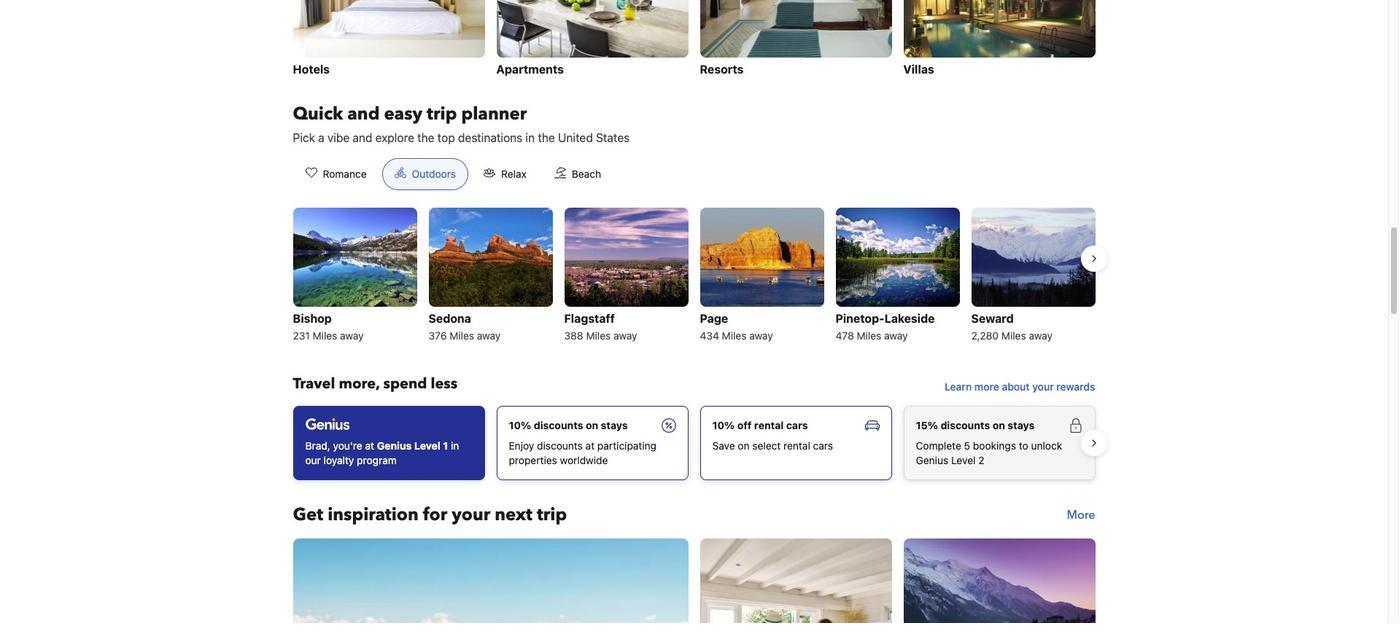 Task type: describe. For each thing, give the bounding box(es) containing it.
learn more about your rewards
[[945, 381, 1095, 393]]

10% off rental cars
[[712, 419, 808, 432]]

learn
[[945, 381, 972, 393]]

15% discounts on stays
[[916, 419, 1035, 432]]

united
[[558, 131, 593, 144]]

save on select rental cars
[[712, 440, 833, 452]]

complete
[[916, 440, 961, 452]]

in our loyalty program
[[305, 440, 459, 467]]

231
[[293, 330, 310, 342]]

on for at
[[586, 419, 598, 432]]

off
[[737, 419, 752, 432]]

explore
[[375, 131, 414, 144]]

pinetop-
[[836, 312, 885, 325]]

376
[[429, 330, 447, 342]]

enjoy
[[509, 440, 534, 452]]

loyalty
[[324, 454, 354, 467]]

quick
[[293, 102, 343, 126]]

less
[[431, 374, 458, 394]]

away for sedona
[[477, 330, 501, 342]]

away for flagstaff
[[614, 330, 637, 342]]

miles inside pinetop-lakeside 478 miles away
[[857, 330, 882, 342]]

states
[[596, 131, 630, 144]]

away for seward
[[1029, 330, 1053, 342]]

1 horizontal spatial on
[[738, 440, 750, 452]]

pick
[[293, 131, 315, 144]]

villas
[[904, 63, 934, 76]]

more
[[1067, 508, 1095, 524]]

properties
[[509, 454, 557, 467]]

miles for sedona
[[450, 330, 474, 342]]

learn more about your rewards link
[[939, 374, 1101, 400]]

away for bishop
[[340, 330, 364, 342]]

away for page
[[749, 330, 773, 342]]

resorts
[[700, 63, 744, 76]]

a
[[318, 131, 324, 144]]

1 the from the left
[[417, 131, 435, 144]]

worldwide
[[560, 454, 608, 467]]

enjoy discounts at participating properties worldwide
[[509, 440, 657, 467]]

level inside complete 5 bookings to unlock genius level 2
[[951, 454, 976, 467]]

travel
[[293, 374, 335, 394]]

beach button
[[542, 158, 614, 190]]

seward
[[971, 312, 1014, 325]]

to
[[1019, 440, 1028, 452]]

genius inside complete 5 bookings to unlock genius level 2
[[916, 454, 949, 467]]

vibe
[[327, 131, 350, 144]]

your for for
[[452, 503, 490, 527]]

discounts for discounts
[[534, 419, 583, 432]]

about
[[1002, 381, 1030, 393]]

outdoors
[[412, 168, 456, 180]]

away inside pinetop-lakeside 478 miles away
[[884, 330, 908, 342]]

easy
[[384, 102, 422, 126]]

page 434 miles away
[[700, 312, 773, 342]]

flagstaff
[[564, 312, 615, 325]]

program
[[357, 454, 397, 467]]

15%
[[916, 419, 938, 432]]

destinations
[[458, 131, 523, 144]]

brad, you're at genius level 1
[[305, 440, 448, 452]]

at for discounts
[[586, 440, 595, 452]]

inspiration
[[328, 503, 419, 527]]

trip inside quick and easy trip planner pick a vibe and explore the top destinations in the united states
[[427, 102, 457, 126]]

at for you're
[[365, 440, 374, 452]]

page
[[700, 312, 728, 325]]

sedona 376 miles away
[[429, 312, 501, 342]]

10% discounts on stays
[[509, 419, 628, 432]]

sedona
[[429, 312, 471, 325]]

spend
[[383, 374, 427, 394]]

unlock
[[1031, 440, 1062, 452]]

pinetop-lakeside 478 miles away
[[836, 312, 935, 342]]

your for about
[[1032, 381, 1054, 393]]

0 vertical spatial and
[[347, 102, 380, 126]]

travel more, spend less
[[293, 374, 458, 394]]

romance button
[[293, 158, 379, 190]]

0 vertical spatial genius
[[377, 440, 412, 452]]

hotels link
[[293, 0, 485, 79]]

discounts for 5
[[941, 419, 990, 432]]

discounts inside enjoy discounts at participating properties worldwide
[[537, 440, 583, 452]]

villas link
[[904, 0, 1095, 79]]

outdoors button
[[382, 158, 468, 190]]

apartments
[[496, 63, 564, 76]]

388
[[564, 330, 583, 342]]

romance
[[323, 168, 367, 180]]

rewards
[[1057, 381, 1095, 393]]

478
[[836, 330, 854, 342]]

complete 5 bookings to unlock genius level 2
[[916, 440, 1062, 467]]

resorts link
[[700, 0, 892, 79]]

more
[[975, 381, 999, 393]]

434
[[700, 330, 719, 342]]

on for bookings
[[993, 419, 1005, 432]]

miles for page
[[722, 330, 747, 342]]

5
[[964, 440, 970, 452]]

more,
[[339, 374, 380, 394]]



Task type: locate. For each thing, give the bounding box(es) containing it.
miles inside the page 434 miles away
[[722, 330, 747, 342]]

1 vertical spatial in
[[451, 440, 459, 452]]

in up relax
[[526, 131, 535, 144]]

away up more,
[[340, 330, 364, 342]]

your right for at bottom
[[452, 503, 490, 527]]

2 10% from the left
[[712, 419, 735, 432]]

quick and easy trip planner pick a vibe and explore the top destinations in the united states
[[293, 102, 630, 144]]

10% up "save"
[[712, 419, 735, 432]]

away down 'lakeside'
[[884, 330, 908, 342]]

discounts down 10% discounts on stays
[[537, 440, 583, 452]]

on
[[586, 419, 598, 432], [993, 419, 1005, 432], [738, 440, 750, 452]]

1 away from the left
[[340, 330, 364, 342]]

0 horizontal spatial trip
[[427, 102, 457, 126]]

0 horizontal spatial stays
[[601, 419, 628, 432]]

0 horizontal spatial 10%
[[509, 419, 531, 432]]

6 away from the left
[[1029, 330, 1053, 342]]

trip
[[427, 102, 457, 126], [537, 503, 567, 527]]

seward 2,280 miles away
[[971, 312, 1053, 342]]

in
[[526, 131, 535, 144], [451, 440, 459, 452]]

miles down flagstaff
[[586, 330, 611, 342]]

5 miles from the left
[[857, 330, 882, 342]]

1 horizontal spatial stays
[[1008, 419, 1035, 432]]

4 away from the left
[[749, 330, 773, 342]]

in inside in our loyalty program
[[451, 440, 459, 452]]

6 miles from the left
[[1002, 330, 1026, 342]]

1 vertical spatial genius
[[916, 454, 949, 467]]

stays up to
[[1008, 419, 1035, 432]]

1 miles from the left
[[313, 330, 337, 342]]

cars up save on select rental cars
[[786, 419, 808, 432]]

away inside sedona 376 miles away
[[477, 330, 501, 342]]

miles down the seward
[[1002, 330, 1026, 342]]

level
[[414, 440, 440, 452], [951, 454, 976, 467]]

miles right 434
[[722, 330, 747, 342]]

at
[[365, 440, 374, 452], [586, 440, 595, 452]]

1 horizontal spatial at
[[586, 440, 595, 452]]

away inside flagstaff 388 miles away
[[614, 330, 637, 342]]

1
[[443, 440, 448, 452]]

0 horizontal spatial your
[[452, 503, 490, 527]]

1 horizontal spatial in
[[526, 131, 535, 144]]

in inside quick and easy trip planner pick a vibe and explore the top destinations in the united states
[[526, 131, 535, 144]]

away
[[340, 330, 364, 342], [477, 330, 501, 342], [614, 330, 637, 342], [749, 330, 773, 342], [884, 330, 908, 342], [1029, 330, 1053, 342]]

flagstaff 388 miles away
[[564, 312, 637, 342]]

the left top
[[417, 131, 435, 144]]

our
[[305, 454, 321, 467]]

select
[[752, 440, 781, 452]]

tab list containing romance
[[281, 158, 625, 191]]

get inspiration for your next trip
[[293, 503, 567, 527]]

0 vertical spatial region
[[281, 202, 1107, 351]]

and
[[347, 102, 380, 126], [353, 131, 372, 144]]

cars right select
[[813, 440, 833, 452]]

1 at from the left
[[365, 440, 374, 452]]

genius
[[377, 440, 412, 452], [916, 454, 949, 467]]

brad,
[[305, 440, 330, 452]]

3 away from the left
[[614, 330, 637, 342]]

1 horizontal spatial your
[[1032, 381, 1054, 393]]

get
[[293, 503, 323, 527]]

miles down bishop at the left bottom of the page
[[313, 330, 337, 342]]

level down 5 at bottom
[[951, 454, 976, 467]]

2 away from the left
[[477, 330, 501, 342]]

bishop 231 miles away
[[293, 312, 364, 342]]

miles down sedona
[[450, 330, 474, 342]]

1 horizontal spatial level
[[951, 454, 976, 467]]

on up enjoy discounts at participating properties worldwide
[[586, 419, 598, 432]]

trip up top
[[427, 102, 457, 126]]

at up worldwide
[[586, 440, 595, 452]]

0 horizontal spatial cars
[[786, 419, 808, 432]]

2 stays from the left
[[1008, 419, 1035, 432]]

miles inside bishop 231 miles away
[[313, 330, 337, 342]]

planner
[[461, 102, 527, 126]]

on up bookings on the right bottom of the page
[[993, 419, 1005, 432]]

2
[[979, 454, 985, 467]]

away down flagstaff
[[614, 330, 637, 342]]

0 horizontal spatial level
[[414, 440, 440, 452]]

rental up select
[[754, 419, 784, 432]]

2 horizontal spatial on
[[993, 419, 1005, 432]]

level left the 1
[[414, 440, 440, 452]]

miles for seward
[[1002, 330, 1026, 342]]

miles inside flagstaff 388 miles away
[[586, 330, 611, 342]]

0 vertical spatial rental
[[754, 419, 784, 432]]

1 horizontal spatial the
[[538, 131, 555, 144]]

10%
[[509, 419, 531, 432], [712, 419, 735, 432]]

0 horizontal spatial in
[[451, 440, 459, 452]]

on right "save"
[[738, 440, 750, 452]]

0 vertical spatial level
[[414, 440, 440, 452]]

stays for 15% discounts on stays
[[1008, 419, 1035, 432]]

miles
[[313, 330, 337, 342], [450, 330, 474, 342], [586, 330, 611, 342], [722, 330, 747, 342], [857, 330, 882, 342], [1002, 330, 1026, 342]]

1 vertical spatial and
[[353, 131, 372, 144]]

beach
[[572, 168, 601, 180]]

stays
[[601, 419, 628, 432], [1008, 419, 1035, 432]]

in right the 1
[[451, 440, 459, 452]]

your inside "link"
[[1032, 381, 1054, 393]]

1 vertical spatial level
[[951, 454, 976, 467]]

miles for bishop
[[313, 330, 337, 342]]

1 vertical spatial rental
[[784, 440, 810, 452]]

1 vertical spatial your
[[452, 503, 490, 527]]

at up program on the left of page
[[365, 440, 374, 452]]

2 the from the left
[[538, 131, 555, 144]]

tab list
[[281, 158, 625, 191]]

participating
[[597, 440, 657, 452]]

0 vertical spatial trip
[[427, 102, 457, 126]]

bookings
[[973, 440, 1016, 452]]

10% for 10% discounts on stays
[[509, 419, 531, 432]]

stays up participating
[[601, 419, 628, 432]]

0 vertical spatial cars
[[786, 419, 808, 432]]

your right about at the bottom of page
[[1032, 381, 1054, 393]]

rental
[[754, 419, 784, 432], [784, 440, 810, 452]]

region containing bishop
[[281, 202, 1107, 351]]

2,280
[[971, 330, 999, 342]]

4 miles from the left
[[722, 330, 747, 342]]

genius down complete
[[916, 454, 949, 467]]

3 miles from the left
[[586, 330, 611, 342]]

for
[[423, 503, 447, 527]]

discounts
[[534, 419, 583, 432], [941, 419, 990, 432], [537, 440, 583, 452]]

1 10% from the left
[[509, 419, 531, 432]]

and right vibe
[[353, 131, 372, 144]]

1 stays from the left
[[601, 419, 628, 432]]

0 horizontal spatial the
[[417, 131, 435, 144]]

away up learn more about your rewards
[[1029, 330, 1053, 342]]

1 horizontal spatial genius
[[916, 454, 949, 467]]

0 vertical spatial in
[[526, 131, 535, 144]]

relax
[[501, 168, 527, 180]]

1 region from the top
[[281, 202, 1107, 351]]

0 vertical spatial your
[[1032, 381, 1054, 393]]

discounts up enjoy discounts at participating properties worldwide
[[534, 419, 583, 432]]

away right 434
[[749, 330, 773, 342]]

save
[[712, 440, 735, 452]]

top
[[438, 131, 455, 144]]

discounts up 5 at bottom
[[941, 419, 990, 432]]

bishop
[[293, 312, 332, 325]]

at inside enjoy discounts at participating properties worldwide
[[586, 440, 595, 452]]

1 horizontal spatial cars
[[813, 440, 833, 452]]

miles inside sedona 376 miles away
[[450, 330, 474, 342]]

2 region from the top
[[281, 400, 1107, 487]]

away inside the page 434 miles away
[[749, 330, 773, 342]]

1 vertical spatial cars
[[813, 440, 833, 452]]

hotels
[[293, 63, 330, 76]]

the
[[417, 131, 435, 144], [538, 131, 555, 144]]

region containing 10% discounts on stays
[[281, 400, 1107, 487]]

0 horizontal spatial on
[[586, 419, 598, 432]]

blue genius logo image
[[305, 419, 349, 430], [305, 419, 349, 430]]

cars
[[786, 419, 808, 432], [813, 440, 833, 452]]

stays for 10% discounts on stays
[[601, 419, 628, 432]]

you're
[[333, 440, 362, 452]]

10% for 10% off rental cars
[[712, 419, 735, 432]]

more link
[[1067, 504, 1095, 527]]

1 horizontal spatial 10%
[[712, 419, 735, 432]]

0 horizontal spatial at
[[365, 440, 374, 452]]

away inside bishop 231 miles away
[[340, 330, 364, 342]]

away right the 376
[[477, 330, 501, 342]]

and up vibe
[[347, 102, 380, 126]]

2 at from the left
[[586, 440, 595, 452]]

next
[[495, 503, 533, 527]]

1 vertical spatial region
[[281, 400, 1107, 487]]

the left united
[[538, 131, 555, 144]]

2 miles from the left
[[450, 330, 474, 342]]

10% up enjoy
[[509, 419, 531, 432]]

lakeside
[[885, 312, 935, 325]]

1 vertical spatial trip
[[537, 503, 567, 527]]

rental right select
[[784, 440, 810, 452]]

relax button
[[471, 158, 539, 190]]

miles for flagstaff
[[586, 330, 611, 342]]

genius up program on the left of page
[[377, 440, 412, 452]]

miles down pinetop-
[[857, 330, 882, 342]]

away inside the seward 2,280 miles away
[[1029, 330, 1053, 342]]

apartments link
[[496, 0, 688, 79]]

0 horizontal spatial genius
[[377, 440, 412, 452]]

your
[[1032, 381, 1054, 393], [452, 503, 490, 527]]

trip right next
[[537, 503, 567, 527]]

miles inside the seward 2,280 miles away
[[1002, 330, 1026, 342]]

region
[[281, 202, 1107, 351], [281, 400, 1107, 487]]

1 horizontal spatial trip
[[537, 503, 567, 527]]

5 away from the left
[[884, 330, 908, 342]]



Task type: vqa. For each thing, say whether or not it's contained in the screenshot.
stays
yes



